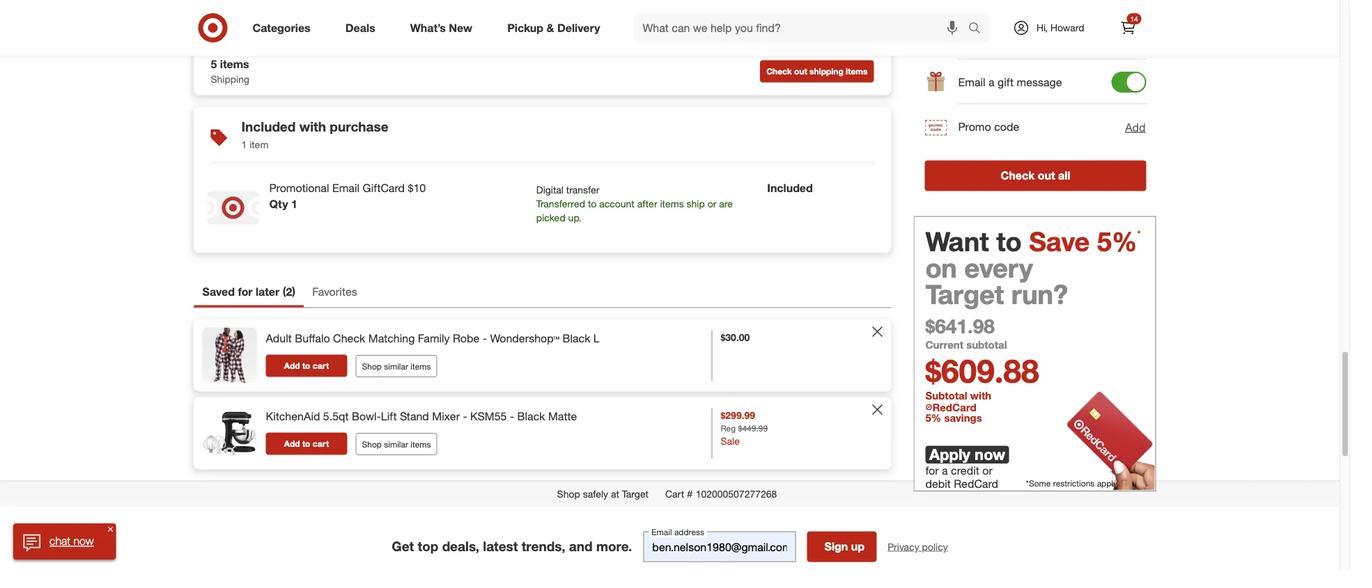 Task type: locate. For each thing, give the bounding box(es) containing it.
0 horizontal spatial 1
[[241, 138, 247, 151]]

shop similar items inside adult buffalo check matching family robe - wondershop™ black l list item
[[362, 361, 431, 371]]

at left from
[[611, 488, 619, 500]]

with up savings
[[970, 389, 991, 402]]

2 shop similar items from the top
[[362, 439, 431, 450]]

to down transfer
[[588, 198, 597, 210]]

every
[[964, 252, 1033, 284]]

subtotal with
[[925, 389, 994, 402]]

add inside adult buffalo check matching family robe - wondershop™ black l list item
[[284, 361, 300, 371]]

promo code
[[958, 120, 1019, 134]]

out left all
[[1038, 169, 1055, 183]]

now right apply
[[975, 446, 1005, 464]]

included
[[241, 118, 296, 134], [767, 181, 813, 195]]

0 vertical spatial cart
[[313, 361, 329, 371]]

1 left item on the top left of page
[[241, 138, 247, 151]]

0 vertical spatial cart item ready to fulfill group
[[194, 0, 891, 47]]

1
[[241, 138, 247, 151], [291, 197, 297, 211]]

redcard down $609.88
[[932, 401, 976, 414]]

items left ship
[[660, 198, 684, 210]]

safely
[[583, 488, 608, 500]]

5% down "subtotal"
[[925, 411, 941, 424]]

for left later
[[238, 285, 253, 299]]

1 horizontal spatial 1
[[291, 197, 297, 211]]

target up the '$641.98'
[[925, 278, 1004, 311]]

chat now dialog
[[13, 524, 116, 560]]

cart for buffalo
[[313, 361, 329, 371]]

2 horizontal spatial -
[[510, 410, 514, 423]]

email left the giftcard
[[332, 181, 359, 195]]

items inside 5 items shipping
[[220, 58, 249, 71]]

add to cart button down kitchenaid
[[266, 433, 347, 455]]

saved for later ( 2 )
[[202, 285, 295, 299]]

1 horizontal spatial out
[[1038, 169, 1055, 183]]

kitchenaid 5.5qt bowl-lift stand mixer - ksm55 - black matte list item
[[193, 397, 891, 470]]

privacy
[[888, 541, 919, 553]]

affirm
[[980, 38, 1006, 50]]

check for check out all
[[1001, 169, 1035, 183]]

add inside kitchenaid 5.5qt bowl-lift stand mixer - ksm55 - black matte list item
[[284, 439, 300, 449]]

shop for lift
[[362, 439, 382, 450]]

1 vertical spatial redcard
[[954, 478, 998, 491]]

1 vertical spatial included
[[767, 181, 813, 195]]

current
[[925, 338, 963, 351]]

to down buffalo
[[302, 361, 310, 371]]

what's
[[410, 21, 446, 35]]

1 vertical spatial at
[[611, 488, 619, 500]]

redcard
[[932, 401, 976, 414], [954, 478, 998, 491]]

0 horizontal spatial black
[[517, 410, 545, 423]]

more.
[[596, 539, 632, 555]]

check left all
[[1001, 169, 1035, 183]]

included for included with purchase 1 item
[[241, 118, 296, 134]]

sign
[[824, 540, 848, 554]]

with for included
[[299, 118, 326, 134]]

adult buffalo check matching family robe - wondershop™ black l list item
[[193, 319, 891, 392]]

shop similar items button inside adult buffalo check matching family robe - wondershop™ black l list item
[[356, 355, 437, 377]]

now right chat
[[74, 535, 94, 548]]

✕
[[108, 525, 113, 534]]

cart item ready to fulfill group
[[194, 0, 891, 47], [194, 164, 891, 253]]

for
[[238, 285, 253, 299], [925, 464, 939, 478]]

with
[[299, 118, 326, 134], [970, 389, 991, 402]]

deals
[[345, 21, 375, 35]]

change store button
[[556, 17, 615, 31]]

cart inside adult buffalo check matching family robe - wondershop™ black l list item
[[313, 361, 329, 371]]

1 vertical spatial for
[[925, 464, 939, 478]]

1 add to cart from the top
[[284, 361, 329, 371]]

0 vertical spatial check
[[766, 66, 792, 77]]

- right ksm55
[[510, 410, 514, 423]]

1 similar from the top
[[384, 361, 408, 371]]

2 add to cart from the top
[[284, 439, 329, 449]]

now inside button
[[74, 535, 94, 548]]

add to cart button inside adult buffalo check matching family robe - wondershop™ black l list item
[[266, 355, 347, 377]]

check left shipping in the right of the page
[[766, 66, 792, 77]]

1 horizontal spatial at
[[673, 4, 681, 16]]

or left are
[[707, 198, 716, 210]]

2 vertical spatial check
[[333, 332, 365, 345]]

0 horizontal spatial target
[[622, 488, 649, 500]]

sign up button
[[807, 532, 877, 563]]

code
[[994, 120, 1019, 134]]

as right low
[[1018, 24, 1030, 37]]

1 inside included with purchase 1 item
[[241, 138, 247, 151]]

add to cart
[[284, 361, 329, 371], [284, 439, 329, 449]]

0 vertical spatial add
[[1125, 120, 1146, 134]]

saved
[[202, 285, 235, 299]]

a left gift
[[989, 75, 994, 89]]

similar down the lift
[[384, 439, 408, 450]]

0 horizontal spatial -
[[463, 410, 467, 423]]

1 vertical spatial check
[[1001, 169, 1035, 183]]

0 horizontal spatial a
[[942, 464, 948, 478]]

with inside included with purchase 1 item
[[299, 118, 326, 134]]

change
[[556, 18, 590, 30]]

target inside on every target run?
[[925, 278, 1004, 311]]

pay
[[958, 24, 977, 37]]

0 horizontal spatial for
[[238, 285, 253, 299]]

2 similar from the top
[[384, 439, 408, 450]]

5% right save
[[1097, 225, 1137, 258]]

chat
[[50, 535, 70, 548]]

to down kitchenaid
[[302, 439, 310, 449]]

2
[[286, 285, 292, 299]]

check right buffalo
[[333, 332, 365, 345]]

0 vertical spatial included
[[241, 118, 296, 134]]

black inside adult buffalo check matching family robe - wondershop™ black l link
[[562, 332, 590, 345]]

2 vertical spatial add
[[284, 439, 300, 449]]

0 vertical spatial shop
[[362, 361, 382, 371]]

what's new link
[[398, 13, 490, 43]]

shop inside kitchenaid 5.5qt bowl-lift stand mixer - ksm55 - black matte list item
[[362, 439, 382, 450]]

latest
[[483, 539, 518, 555]]

add inside button
[[1125, 120, 1146, 134]]

1 cart item ready to fulfill group from the top
[[194, 0, 891, 47]]

similar down matching
[[384, 361, 408, 371]]

shop similar items
[[362, 361, 431, 371], [362, 439, 431, 450]]

0 vertical spatial add to cart
[[284, 361, 329, 371]]

1 vertical spatial shop similar items button
[[356, 433, 437, 455]]

cart down 5.5qt
[[313, 439, 329, 449]]

check
[[766, 66, 792, 77], [1001, 169, 1035, 183], [333, 332, 365, 345]]

favorites
[[312, 285, 357, 299]]

add to cart button down buffalo
[[266, 355, 347, 377]]

1 horizontal spatial check
[[766, 66, 792, 77]]

$641.98 current subtotal $609.88
[[925, 315, 1039, 391]]

1 vertical spatial or
[[982, 464, 993, 478]]

shop
[[362, 361, 382, 371], [362, 439, 382, 450], [557, 488, 580, 500]]

at inside not available at columbia change store
[[673, 4, 681, 16]]

out left shipping in the right of the page
[[794, 66, 807, 77]]

add to cart inside kitchenaid 5.5qt bowl-lift stand mixer - ksm55 - black matte list item
[[284, 439, 329, 449]]

0 vertical spatial shop similar items
[[362, 361, 431, 371]]

add to cart button inside kitchenaid 5.5qt bowl-lift stand mixer - ksm55 - black matte list item
[[266, 433, 347, 455]]

1 vertical spatial add
[[284, 361, 300, 371]]

digital
[[536, 184, 564, 196]]

What can we help you find? suggestions appear below search field
[[634, 13, 972, 43]]

digital transfer transferred to account after items ship or are picked up.
[[536, 184, 733, 224]]

target
[[925, 278, 1004, 311], [622, 488, 649, 500]]

family
[[418, 332, 450, 345]]

$299.99
[[721, 409, 755, 422]]

for left credit
[[925, 464, 939, 478]]

out
[[794, 66, 807, 77], [1038, 169, 1055, 183]]

cart.
[[642, 497, 662, 509]]

now inside apply now for a credit or debit redcard
[[975, 446, 1005, 464]]

add to cart for adult
[[284, 361, 329, 371]]

)
[[292, 285, 295, 299]]

add to cart for kitchenaid
[[284, 439, 329, 449]]

1 horizontal spatial with
[[970, 389, 991, 402]]

1 vertical spatial black
[[517, 410, 545, 423]]

add to cart button for adult
[[266, 355, 347, 377]]

2 horizontal spatial check
[[1001, 169, 1035, 183]]

1 vertical spatial add to cart
[[284, 439, 329, 449]]

pickup & delivery
[[507, 21, 600, 35]]

1 vertical spatial shop similar items
[[362, 439, 431, 450]]

black left l at the left bottom of the page
[[562, 332, 590, 345]]

add to cart down buffalo
[[284, 361, 329, 371]]

1 horizontal spatial now
[[975, 446, 1005, 464]]

- inside list item
[[483, 332, 487, 345]]

0 vertical spatial add to cart button
[[266, 355, 347, 377]]

giftcard
[[363, 181, 405, 195]]

1 vertical spatial now
[[74, 535, 94, 548]]

None text field
[[643, 532, 796, 563]]

1 right qty
[[291, 197, 297, 211]]

0 horizontal spatial included
[[241, 118, 296, 134]]

2 shop similar items button from the top
[[356, 433, 437, 455]]

shop similar items button for matching
[[356, 355, 437, 377]]

0 vertical spatial now
[[975, 446, 1005, 464]]

hi,
[[1036, 22, 1048, 34]]

1 vertical spatial 5%
[[925, 411, 941, 424]]

0 horizontal spatial with
[[299, 118, 326, 134]]

not available radio
[[536, 10, 550, 24]]

as up affirm
[[981, 24, 993, 37]]

1 vertical spatial with
[[970, 389, 991, 402]]

redcard down apply now button
[[954, 478, 998, 491]]

are
[[719, 198, 733, 210]]

1 horizontal spatial or
[[982, 464, 993, 478]]

2 cart from the top
[[313, 439, 329, 449]]

shipping
[[211, 73, 249, 85]]

(
[[283, 285, 286, 299]]

pickup
[[507, 21, 543, 35]]

check inside check out shipping items button
[[766, 66, 792, 77]]

matching
[[368, 332, 415, 345]]

1 vertical spatial add to cart button
[[266, 433, 347, 455]]

5.5qt
[[323, 410, 349, 423]]

items right shipping in the right of the page
[[846, 66, 868, 77]]

shop inside list item
[[362, 361, 382, 371]]

cart item ready to fulfill group containing promotional email giftcard $10
[[194, 164, 891, 253]]

at for columbia
[[673, 4, 681, 16]]

1 inside 'promotional email giftcard $10 qty 1'
[[291, 197, 297, 211]]

1 vertical spatial a
[[942, 464, 948, 478]]

low
[[996, 24, 1014, 37]]

add to cart down kitchenaid
[[284, 439, 329, 449]]

$609.88
[[925, 351, 1039, 391]]

check inside check out all button
[[1001, 169, 1035, 183]]

1 vertical spatial 1
[[291, 197, 297, 211]]

1 shop similar items button from the top
[[356, 355, 437, 377]]

2 add to cart button from the top
[[266, 433, 347, 455]]

adult
[[266, 332, 292, 345]]

0 vertical spatial similar
[[384, 361, 408, 371]]

items
[[220, 58, 249, 71], [846, 66, 868, 77], [660, 198, 684, 210], [410, 361, 431, 371], [410, 439, 431, 450]]

cart
[[313, 361, 329, 371], [313, 439, 329, 449]]

1 horizontal spatial for
[[925, 464, 939, 478]]

- for wondershop™
[[483, 332, 487, 345]]

shop similar items inside kitchenaid 5.5qt bowl-lift stand mixer - ksm55 - black matte list item
[[362, 439, 431, 450]]

at for target
[[611, 488, 619, 500]]

0 horizontal spatial email
[[332, 181, 359, 195]]

sign up
[[824, 540, 864, 554]]

redcard inside apply now for a credit or debit redcard
[[954, 478, 998, 491]]

1 horizontal spatial email
[[958, 75, 985, 89]]

0 vertical spatial out
[[794, 66, 807, 77]]

to inside digital transfer transferred to account after items ship or are picked up.
[[588, 198, 597, 210]]

items down "kitchenaid 5.5qt bowl-lift stand mixer - ksm55 - black matte" link
[[410, 439, 431, 450]]

out for shipping
[[794, 66, 807, 77]]

check for check out shipping items
[[766, 66, 792, 77]]

shop left safely
[[557, 488, 580, 500]]

1 vertical spatial target
[[622, 488, 649, 500]]

1 horizontal spatial black
[[562, 332, 590, 345]]

1 vertical spatial similar
[[384, 439, 408, 450]]

&
[[546, 21, 554, 35]]

items inside adult buffalo check matching family robe - wondershop™ black l list item
[[410, 361, 431, 371]]

1 horizontal spatial 5%
[[1097, 225, 1137, 258]]

shop similar items button down the lift
[[356, 433, 437, 455]]

1 horizontal spatial as
[[1018, 24, 1030, 37]]

0 horizontal spatial out
[[794, 66, 807, 77]]

with left purchase
[[299, 118, 326, 134]]

a left credit
[[942, 464, 948, 478]]

shop down bowl- on the left of page
[[362, 439, 382, 450]]

shop down matching
[[362, 361, 382, 371]]

1 vertical spatial cart item ready to fulfill group
[[194, 164, 891, 253]]

shop similar items button down matching
[[356, 355, 437, 377]]

lift
[[381, 410, 397, 423]]

0 vertical spatial target
[[925, 278, 1004, 311]]

0 horizontal spatial 5%
[[925, 411, 941, 424]]

or right credit
[[982, 464, 993, 478]]

cart down buffalo
[[313, 361, 329, 371]]

similar inside adult buffalo check matching family robe - wondershop™ black l list item
[[384, 361, 408, 371]]

1 vertical spatial cart
[[313, 439, 329, 449]]

1 horizontal spatial -
[[483, 332, 487, 345]]

2 cart item ready to fulfill group from the top
[[194, 164, 891, 253]]

items down adult buffalo check matching family robe - wondershop™ black l link
[[410, 361, 431, 371]]

items up shipping
[[220, 58, 249, 71]]

1 horizontal spatial target
[[925, 278, 1004, 311]]

shop similar items button inside kitchenaid 5.5qt bowl-lift stand mixer - ksm55 - black matte list item
[[356, 433, 437, 455]]

target right removed
[[622, 488, 649, 500]]

shop similar items down matching
[[362, 361, 431, 371]]

email left gift
[[958, 75, 985, 89]]

adult buffalo check matching family robe - wondershop™ black l link
[[266, 331, 600, 347]]

add to cart inside adult buffalo check matching family robe - wondershop™ black l list item
[[284, 361, 329, 371]]

categories link
[[241, 13, 328, 43]]

cart for 5.5qt
[[313, 439, 329, 449]]

1 vertical spatial out
[[1038, 169, 1055, 183]]

similar inside kitchenaid 5.5qt bowl-lift stand mixer - ksm55 - black matte list item
[[384, 439, 408, 450]]

0 vertical spatial 1
[[241, 138, 247, 151]]

black left matte
[[517, 410, 545, 423]]

1 vertical spatial email
[[332, 181, 359, 195]]

to inside kitchenaid 5.5qt bowl-lift stand mixer - ksm55 - black matte list item
[[302, 439, 310, 449]]

0 vertical spatial black
[[562, 332, 590, 345]]

1 horizontal spatial included
[[767, 181, 813, 195]]

14 link
[[1113, 13, 1143, 43]]

0 horizontal spatial or
[[707, 198, 716, 210]]

- right the robe
[[483, 332, 487, 345]]

1 shop similar items from the top
[[362, 361, 431, 371]]

0 horizontal spatial as
[[981, 24, 993, 37]]

after
[[637, 198, 657, 210]]

wondershop™
[[490, 332, 559, 345]]

later
[[256, 285, 279, 299]]

sale
[[721, 435, 740, 447]]

at right the available at the left top of the page
[[673, 4, 681, 16]]

cart inside kitchenaid 5.5qt bowl-lift stand mixer - ksm55 - black matte list item
[[313, 439, 329, 449]]

cart
[[665, 488, 684, 500]]

2 vertical spatial shop
[[557, 488, 580, 500]]

shop similar items down the lift
[[362, 439, 431, 450]]

1 add to cart button from the top
[[266, 355, 347, 377]]

0 vertical spatial at
[[673, 4, 681, 16]]

what's new
[[410, 21, 472, 35]]

0 vertical spatial or
[[707, 198, 716, 210]]

to inside adult buffalo check matching family robe - wondershop™ black l list item
[[302, 361, 310, 371]]

top
[[418, 539, 438, 555]]

1 horizontal spatial a
[[989, 75, 994, 89]]

included for included
[[767, 181, 813, 195]]

want
[[925, 225, 989, 258]]

$299.99 reg $449.99 sale
[[721, 409, 768, 447]]

0 vertical spatial shop similar items button
[[356, 355, 437, 377]]

- right mixer in the left of the page
[[463, 410, 467, 423]]

0 vertical spatial with
[[299, 118, 326, 134]]

0 horizontal spatial at
[[611, 488, 619, 500]]

0 horizontal spatial now
[[74, 535, 94, 548]]

check out shipping items
[[766, 66, 868, 77]]

1 cart from the top
[[313, 361, 329, 371]]

items inside kitchenaid 5.5qt bowl-lift stand mixer - ksm55 - black matte list item
[[410, 439, 431, 450]]

or inside apply now for a credit or debit redcard
[[982, 464, 993, 478]]

0 horizontal spatial check
[[333, 332, 365, 345]]

1 vertical spatial shop
[[362, 439, 382, 450]]

included inside included with purchase 1 item
[[241, 118, 296, 134]]

black
[[562, 332, 590, 345], [517, 410, 545, 423]]

run?
[[1011, 278, 1068, 311]]



Task type: vqa. For each thing, say whether or not it's contained in the screenshot.
1st similar from the bottom of the page
yes



Task type: describe. For each thing, give the bounding box(es) containing it.
ship
[[687, 198, 705, 210]]

qty
[[269, 197, 288, 211]]

add button
[[1124, 119, 1146, 136]]

similar for lift
[[384, 439, 408, 450]]

chat now button
[[13, 524, 116, 560]]

kitchenaid
[[266, 410, 320, 423]]

want to save 5% *
[[925, 225, 1141, 258]]

available
[[633, 4, 670, 16]]

subtotal
[[966, 338, 1007, 351]]

kitchenaid 5.5qt bowl-lift stand mixer - ksm55 - black matte image
[[202, 406, 257, 462]]

for inside apply now for a credit or debit redcard
[[925, 464, 939, 478]]

store
[[593, 18, 615, 30]]

check out shipping items button
[[760, 60, 874, 83]]

item
[[556, 497, 576, 509]]

*
[[1137, 229, 1141, 239]]

check out all button
[[925, 161, 1146, 191]]

apply.
[[1097, 479, 1118, 489]]

adult buffalo check matching family robe - wondershop&#8482; black l image
[[202, 328, 257, 384]]

policy
[[922, 541, 948, 553]]

$641.98
[[925, 315, 995, 338]]

items inside digital transfer transferred to account after items ship or are picked up.
[[660, 198, 684, 210]]

robe
[[453, 332, 480, 345]]

cart # 102000507277268
[[665, 488, 777, 500]]

affirm image
[[925, 26, 947, 49]]

102000507277268
[[696, 488, 777, 500]]

get top deals, latest trends, and more.
[[392, 539, 632, 555]]

shop similar items button for lift
[[356, 433, 437, 455]]

14
[[1130, 14, 1138, 23]]

add for adult buffalo check matching family robe - wondershop™ black l
[[284, 361, 300, 371]]

check inside adult buffalo check matching family robe - wondershop™ black l link
[[333, 332, 365, 345]]

not available at columbia change store
[[556, 4, 726, 30]]

items inside button
[[846, 66, 868, 77]]

now for apply
[[975, 446, 1005, 464]]

now for chat
[[74, 535, 94, 548]]

pay as low as $63/mo. with affirm
[[958, 24, 1075, 50]]

to left save
[[996, 225, 1022, 258]]

apply now button
[[925, 446, 1009, 464]]

stand
[[400, 410, 429, 423]]

with for subtotal
[[970, 389, 991, 402]]

new
[[449, 21, 472, 35]]

transfer
[[566, 184, 599, 196]]

$30.00
[[721, 331, 750, 343]]

1 as from the left
[[981, 24, 993, 37]]

✕ button
[[105, 524, 116, 535]]

shop similar items for matching
[[362, 361, 431, 371]]

add to cart button for kitchenaid
[[266, 433, 347, 455]]

save
[[1029, 225, 1090, 258]]

deals,
[[442, 539, 479, 555]]

mixer
[[432, 410, 460, 423]]

message
[[1017, 75, 1062, 89]]

credit
[[951, 464, 979, 478]]

hi, howard
[[1036, 22, 1084, 34]]

email a gift message
[[958, 75, 1062, 89]]

savings
[[944, 411, 982, 424]]

deals link
[[333, 13, 393, 43]]

$449.99
[[738, 423, 768, 434]]

promo
[[958, 120, 991, 134]]

check out all
[[1001, 169, 1070, 183]]

on
[[925, 252, 957, 284]]

subtotal
[[925, 389, 967, 402]]

included with purchase 1 item
[[241, 118, 388, 151]]

0 vertical spatial for
[[238, 285, 253, 299]]

trends,
[[522, 539, 565, 555]]

reg
[[721, 423, 736, 434]]

promotional email giftcard $10 qty 1
[[269, 181, 426, 211]]

promotional email giftcard $10 image
[[205, 180, 261, 236]]

favorites link
[[304, 278, 365, 308]]

transferred
[[536, 198, 585, 210]]

or inside digital transfer transferred to account after items ship or are picked up.
[[707, 198, 716, 210]]

pickup & delivery link
[[495, 13, 618, 43]]

and
[[569, 539, 593, 555]]

- for ksm55
[[463, 410, 467, 423]]

item
[[250, 138, 268, 151]]

0 vertical spatial 5%
[[1097, 225, 1137, 258]]

delivery
[[557, 21, 600, 35]]

out for all
[[1038, 169, 1055, 183]]

item removed from cart.
[[556, 497, 662, 509]]

5 items shipping
[[211, 58, 249, 85]]

on every target run?
[[925, 252, 1068, 311]]

*some
[[1026, 479, 1051, 489]]

shop similar items for lift
[[362, 439, 431, 450]]

add for kitchenaid 5.5qt bowl-lift stand mixer - ksm55 - black matte
[[284, 439, 300, 449]]

account
[[599, 198, 634, 210]]

0 vertical spatial redcard
[[932, 401, 976, 414]]

cart item ready to fulfill group containing not available at columbia change store
[[194, 0, 891, 47]]

2 as from the left
[[1018, 24, 1030, 37]]

columbia
[[684, 4, 726, 16]]

shop for matching
[[362, 361, 382, 371]]

similar for matching
[[384, 361, 408, 371]]

restrictions
[[1053, 479, 1095, 489]]

with
[[958, 38, 978, 50]]

buffalo
[[295, 332, 330, 345]]

0 vertical spatial a
[[989, 75, 994, 89]]

email inside 'promotional email giftcard $10 qty 1'
[[332, 181, 359, 195]]

ksm55
[[470, 410, 507, 423]]

from
[[619, 497, 639, 509]]

*some restrictions apply.
[[1026, 479, 1118, 489]]

chat now
[[50, 535, 94, 548]]

a inside apply now for a credit or debit redcard
[[942, 464, 948, 478]]

black inside "kitchenaid 5.5qt bowl-lift stand mixer - ksm55 - black matte" link
[[517, 410, 545, 423]]

gift
[[998, 75, 1014, 89]]

search
[[962, 22, 995, 36]]

adult buffalo check matching family robe - wondershop™ black l
[[266, 332, 600, 345]]

removed
[[578, 497, 617, 509]]

0 vertical spatial email
[[958, 75, 985, 89]]



